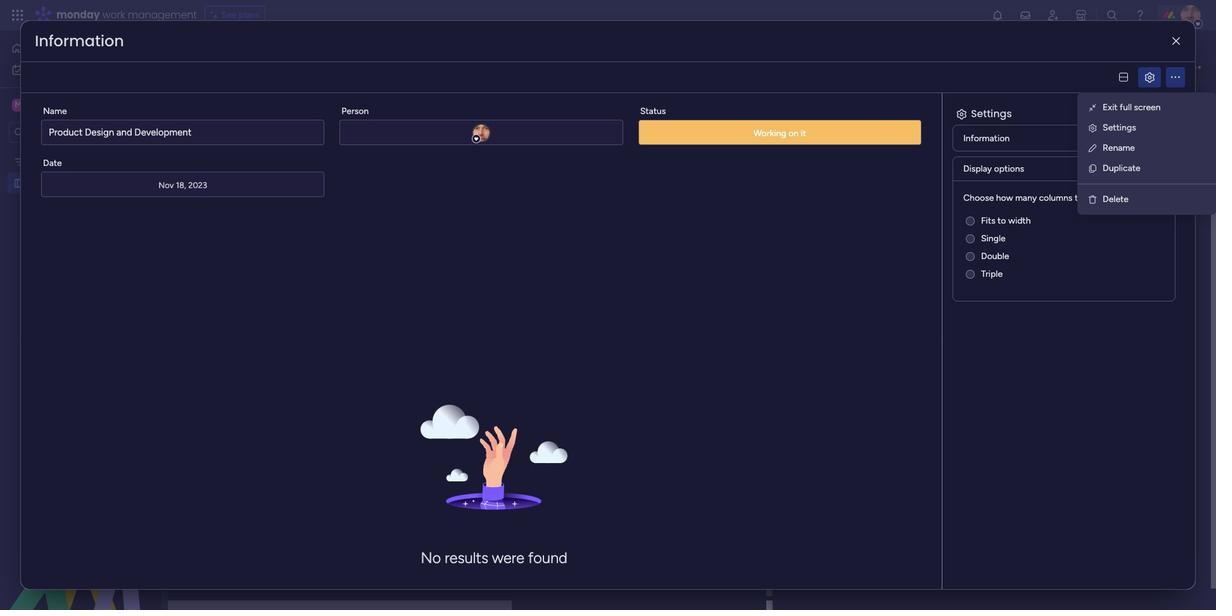 Task type: vqa. For each thing, say whether or not it's contained in the screenshot.
first Title from the top of the page
yes



Task type: describe. For each thing, give the bounding box(es) containing it.
monday work management
[[56, 8, 197, 22]]

triple
[[982, 269, 1003, 279]]

angle down image
[[258, 104, 264, 114]]

sort
[[482, 104, 499, 114]]

add widget
[[806, 124, 852, 134]]

Search in workspace field
[[27, 125, 106, 140]]

exit
[[1103, 102, 1118, 113]]

work for monday
[[102, 8, 125, 22]]

settings image
[[1088, 123, 1098, 133]]

add view image
[[1189, 95, 1194, 105]]

and inside field
[[875, 60, 898, 76]]

update feed image
[[1020, 9, 1032, 22]]

nov 18, 2023
[[159, 180, 207, 190]]

audience
[[352, 184, 390, 195]]

hide button
[[511, 99, 557, 119]]

research
[[269, 184, 306, 195]]

were
[[492, 549, 525, 567]]

help image
[[1134, 9, 1147, 22]]

new project button
[[192, 99, 252, 119]]

filter
[[419, 104, 439, 114]]

filter button
[[398, 99, 458, 119]]

0 horizontal spatial to
[[998, 215, 1007, 226]]

item card button
[[955, 90, 1013, 110]]

my
[[29, 64, 41, 75]]

add widget button
[[783, 119, 857, 139]]

fits to width
[[982, 215, 1031, 226]]

no
[[421, 549, 441, 567]]

arrow down image
[[443, 101, 458, 117]]

group for 2nd group title 'field'
[[218, 336, 254, 352]]

sort button
[[462, 99, 507, 119]]

0 horizontal spatial product
[[49, 127, 83, 138]]

game inside list box
[[83, 177, 106, 188]]

1 horizontal spatial settings
[[1103, 122, 1137, 133]]

display
[[1086, 193, 1114, 203]]

delete image
[[1088, 195, 1098, 205]]

item
[[964, 94, 982, 105]]

see plans
[[222, 10, 260, 20]]

help button
[[1152, 574, 1196, 595]]

invite members image
[[1047, 9, 1060, 22]]

log
[[930, 94, 945, 105]]

see
[[222, 10, 237, 20]]

home link
[[8, 38, 154, 58]]

delete
[[1103, 194, 1129, 205]]

market
[[240, 184, 267, 195]]

analysis
[[392, 184, 425, 195]]

screen
[[1135, 102, 1161, 113]]

on
[[789, 128, 799, 138]]

1 vertical spatial design
[[85, 127, 114, 138]]

card inside button
[[985, 94, 1004, 105]]

notifications image
[[992, 9, 1004, 22]]

person button
[[340, 99, 395, 119]]

new
[[197, 103, 216, 114]]

files button
[[851, 90, 888, 110]]

working
[[754, 128, 787, 138]]

management
[[128, 8, 197, 22]]

item card
[[964, 94, 1004, 105]]

it
[[801, 128, 807, 138]]

select product image
[[11, 9, 24, 22]]

hide
[[531, 104, 550, 114]]

person inside popup button
[[360, 104, 387, 114]]

monday marketplace image
[[1075, 9, 1088, 22]]

full
[[1120, 102, 1132, 113]]

columns
[[1040, 193, 1073, 203]]

1 group title field from the top
[[215, 134, 284, 150]]

status
[[640, 106, 666, 117]]

lottie animation image
[[0, 482, 162, 610]]

1 horizontal spatial trading card game
[[195, 41, 346, 62]]

exit full screen image
[[1088, 103, 1098, 113]]

display
[[964, 163, 992, 174]]

1 horizontal spatial and
[[308, 184, 323, 195]]

option group containing fits to width
[[964, 215, 1165, 286]]

more dots image
[[1172, 73, 1181, 82]]

1 title from the top
[[257, 134, 281, 150]]

1 horizontal spatial information
[[964, 133, 1010, 144]]

0 horizontal spatial and
[[117, 127, 132, 138]]

date
[[43, 158, 62, 169]]

activity log button
[[888, 90, 955, 110]]

give feedback button
[[862, 120, 948, 140]]

my work
[[29, 64, 63, 75]]

exit full screen
[[1103, 102, 1161, 113]]

0 vertical spatial settings
[[971, 106, 1012, 121]]

main
[[29, 99, 51, 111]]

person right the search field
[[342, 106, 369, 117]]

plan
[[72, 156, 88, 167]]

results
[[445, 549, 489, 567]]

my work link
[[8, 60, 154, 80]]

marketing
[[30, 156, 69, 167]]

0 horizontal spatial development
[[135, 127, 192, 138]]

duplicate image
[[1088, 163, 1098, 174]]

v2 split view image
[[1120, 73, 1129, 82]]

found
[[528, 549, 568, 567]]

2 vertical spatial card
[[61, 177, 81, 188]]

plans
[[239, 10, 260, 20]]



Task type: locate. For each thing, give the bounding box(es) containing it.
rename image
[[1088, 143, 1098, 153]]

product design and development inside field
[[787, 60, 976, 76]]

information
[[35, 30, 124, 51], [964, 133, 1010, 144]]

0 vertical spatial card
[[257, 41, 295, 62]]

activity log
[[897, 94, 945, 105]]

work for my
[[44, 64, 63, 75]]

working on it
[[754, 128, 807, 138]]

design inside field
[[834, 60, 872, 76]]

workspace
[[54, 99, 104, 111]]

2 group from the top
[[218, 336, 254, 352]]

0 vertical spatial product design and development
[[787, 60, 976, 76]]

development inside field
[[900, 60, 976, 76]]

1 horizontal spatial trading
[[195, 41, 253, 62]]

product down name
[[49, 127, 83, 138]]

work right my
[[44, 64, 63, 75]]

design
[[834, 60, 872, 76], [85, 127, 114, 138]]

trading card game
[[195, 41, 346, 62], [30, 177, 106, 188]]

1 vertical spatial group title
[[218, 336, 281, 352]]

1 vertical spatial trading card game
[[30, 177, 106, 188]]

0 vertical spatial design
[[834, 60, 872, 76]]

0 horizontal spatial trading
[[30, 177, 59, 188]]

trading down see
[[195, 41, 253, 62]]

1 horizontal spatial to
[[1075, 193, 1084, 203]]

0 horizontal spatial game
[[83, 177, 106, 188]]

person left the filter popup button
[[360, 104, 387, 114]]

1 vertical spatial title
[[257, 336, 281, 352]]

group title for 2nd group title 'field'
[[218, 336, 281, 352]]

1 vertical spatial work
[[44, 64, 63, 75]]

files
[[861, 94, 878, 105]]

group title
[[218, 134, 281, 150], [218, 336, 281, 352]]

search everything image
[[1106, 9, 1119, 22]]

menu containing exit full screen
[[1078, 93, 1217, 215]]

trading down date
[[30, 177, 59, 188]]

dapulse x slim image
[[1173, 36, 1181, 46]]

tab
[[192, 68, 275, 88]]

widget
[[825, 124, 852, 134]]

0 horizontal spatial work
[[44, 64, 63, 75]]

updates button
[[788, 90, 851, 110]]

settings down item card
[[971, 106, 1012, 121]]

choose how many columns to display
[[964, 193, 1114, 203]]

game down plan
[[83, 177, 106, 188]]

0 vertical spatial development
[[900, 60, 976, 76]]

0 vertical spatial group title
[[218, 134, 281, 150]]

product design and development
[[787, 60, 976, 76], [49, 127, 192, 138]]

and left target in the top left of the page
[[308, 184, 323, 195]]

card down plans
[[257, 41, 295, 62]]

work right monday at the top left of the page
[[102, 8, 125, 22]]

james peterson image
[[1181, 5, 1201, 25]]

1 vertical spatial product design and development
[[49, 127, 192, 138]]

game up the search field
[[299, 41, 346, 62]]

target
[[325, 184, 350, 195]]

and up files
[[875, 60, 898, 76]]

0 vertical spatial work
[[102, 8, 125, 22]]

0 horizontal spatial product design and development
[[49, 127, 192, 138]]

home option
[[8, 38, 154, 58]]

2 vertical spatial and
[[308, 184, 323, 195]]

1 horizontal spatial work
[[102, 8, 125, 22]]

0 horizontal spatial design
[[85, 127, 114, 138]]

rename
[[1103, 143, 1136, 153]]

0 horizontal spatial card
[[61, 177, 81, 188]]

0 vertical spatial group title field
[[215, 134, 284, 150]]

information up display options
[[964, 133, 1010, 144]]

give
[[885, 125, 903, 135]]

0 horizontal spatial trading card game
[[30, 177, 106, 188]]

1 vertical spatial information
[[964, 133, 1010, 144]]

to
[[1075, 193, 1084, 203], [998, 215, 1007, 226]]

group title for second group title 'field' from the bottom
[[218, 134, 281, 150]]

title
[[257, 134, 281, 150], [257, 336, 281, 352]]

1 horizontal spatial game
[[299, 41, 346, 62]]

project
[[218, 103, 247, 114]]

market research and target audience analysis
[[240, 184, 425, 195]]

updates
[[808, 94, 841, 105]]

1 horizontal spatial product
[[787, 60, 831, 76]]

menu
[[1078, 93, 1217, 215]]

project
[[318, 160, 346, 171]]

1 vertical spatial and
[[117, 127, 132, 138]]

0 vertical spatial group
[[218, 134, 254, 150]]

1 vertical spatial to
[[998, 215, 1007, 226]]

no results image
[[421, 405, 568, 532]]

my work option
[[8, 60, 154, 80]]

development
[[900, 60, 976, 76], [135, 127, 192, 138]]

display options
[[964, 163, 1025, 174]]

development up nov
[[135, 127, 192, 138]]

help
[[1163, 578, 1186, 591]]

0 horizontal spatial settings
[[971, 106, 1012, 121]]

marketing plan
[[30, 156, 88, 167]]

workspace image
[[12, 98, 25, 112]]

product
[[787, 60, 831, 76], [49, 127, 83, 138]]

18,
[[176, 180, 186, 190]]

trading card game button
[[192, 41, 366, 62]]

information down monday at the top left of the page
[[35, 30, 124, 51]]

options
[[995, 163, 1025, 174]]

design down workspace in the top left of the page
[[85, 127, 114, 138]]

0 vertical spatial game
[[299, 41, 346, 62]]

add
[[806, 124, 822, 134]]

name
[[43, 106, 67, 117]]

trading card game down marketing plan
[[30, 177, 106, 188]]

nov
[[159, 180, 174, 190]]

Product Design and Development field
[[784, 60, 1146, 77]]

1 vertical spatial group
[[218, 336, 254, 352]]

0 horizontal spatial information
[[35, 30, 124, 51]]

home
[[28, 42, 52, 53]]

card right the item
[[985, 94, 1004, 105]]

1 horizontal spatial design
[[834, 60, 872, 76]]

Search field
[[295, 100, 333, 118]]

1 vertical spatial game
[[83, 177, 106, 188]]

many
[[1016, 193, 1037, 203]]

see plans button
[[204, 6, 266, 25]]

Group Title field
[[215, 134, 284, 150], [215, 336, 284, 353]]

1 horizontal spatial development
[[900, 60, 976, 76]]

and
[[875, 60, 898, 76], [117, 127, 132, 138], [308, 184, 323, 195]]

main workspace
[[29, 99, 104, 111]]

work inside my work option
[[44, 64, 63, 75]]

2 title from the top
[[257, 336, 281, 352]]

group
[[218, 134, 254, 150], [218, 336, 254, 352]]

1 vertical spatial trading
[[30, 177, 59, 188]]

group for second group title 'field' from the bottom
[[218, 134, 254, 150]]

choose
[[964, 193, 994, 203]]

0 vertical spatial and
[[875, 60, 898, 76]]

0 vertical spatial trading card game
[[195, 41, 346, 62]]

card
[[257, 41, 295, 62], [985, 94, 1004, 105], [61, 177, 81, 188]]

double
[[982, 251, 1010, 262]]

give feedback
[[885, 125, 942, 135]]

1 vertical spatial settings
[[1103, 122, 1137, 133]]

product inside field
[[787, 60, 831, 76]]

new project
[[197, 103, 247, 114]]

1 group from the top
[[218, 134, 254, 150]]

fits
[[982, 215, 996, 226]]

how
[[997, 193, 1014, 203]]

2 horizontal spatial and
[[875, 60, 898, 76]]

0 vertical spatial title
[[257, 134, 281, 150]]

2 group title from the top
[[218, 336, 281, 352]]

1 vertical spatial development
[[135, 127, 192, 138]]

2 group title field from the top
[[215, 336, 284, 353]]

1 horizontal spatial product design and development
[[787, 60, 976, 76]]

0 vertical spatial information
[[35, 30, 124, 51]]

public board image
[[13, 177, 25, 189]]

duplicate
[[1103, 163, 1141, 174]]

1 group title from the top
[[218, 134, 281, 150]]

2 horizontal spatial card
[[985, 94, 1004, 105]]

list box
[[0, 148, 162, 365]]

and right "search in workspace" field
[[117, 127, 132, 138]]

development up log
[[900, 60, 976, 76]]

m
[[15, 99, 22, 110]]

work
[[102, 8, 125, 22], [44, 64, 63, 75]]

product design and development up files
[[787, 60, 976, 76]]

activity
[[897, 94, 928, 105]]

0 vertical spatial to
[[1075, 193, 1084, 203]]

design up files
[[834, 60, 872, 76]]

2023
[[188, 180, 207, 190]]

1 vertical spatial card
[[985, 94, 1004, 105]]

0 vertical spatial trading
[[195, 41, 253, 62]]

game
[[299, 41, 346, 62], [83, 177, 106, 188]]

Information field
[[32, 30, 127, 51]]

1 vertical spatial product
[[49, 127, 83, 138]]

option
[[0, 150, 162, 152]]

single
[[982, 233, 1006, 244]]

no results were found
[[421, 549, 568, 567]]

option group
[[964, 215, 1165, 286]]

product design and development up plan
[[49, 127, 192, 138]]

person
[[360, 104, 387, 114], [342, 106, 369, 117]]

workspace selection element
[[12, 98, 106, 114]]

trading card game down plans
[[195, 41, 346, 62]]

width
[[1009, 215, 1031, 226]]

to left delete image
[[1075, 193, 1084, 203]]

list box containing marketing plan
[[0, 148, 162, 365]]

settings up "rename"
[[1103, 122, 1137, 133]]

card down plan
[[61, 177, 81, 188]]

lottie animation element
[[0, 482, 162, 610]]

feedback
[[905, 125, 942, 135]]

to right "fits"
[[998, 215, 1007, 226]]

0 vertical spatial product
[[787, 60, 831, 76]]

settings
[[971, 106, 1012, 121], [1103, 122, 1137, 133]]

product up updates button
[[787, 60, 831, 76]]

monday
[[56, 8, 100, 22]]

v2 search image
[[285, 102, 295, 116]]

1 horizontal spatial card
[[257, 41, 295, 62]]

1 vertical spatial group title field
[[215, 336, 284, 353]]



